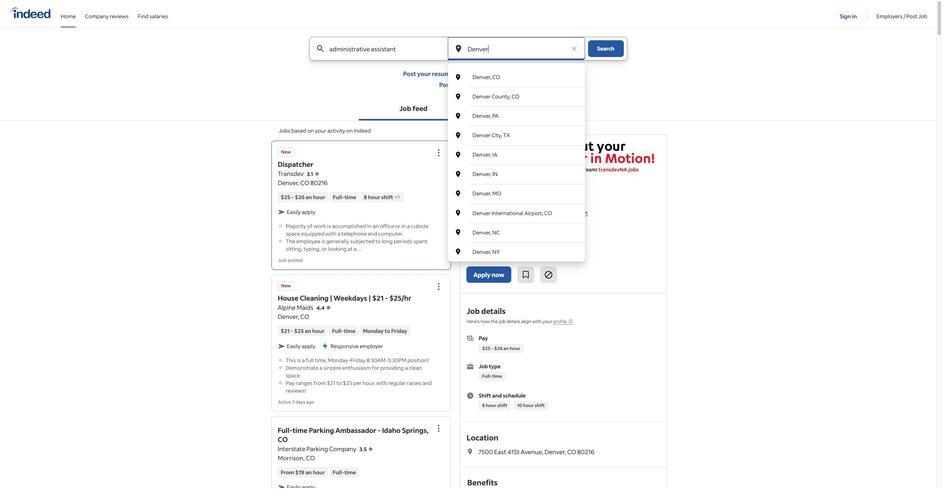 Task type: locate. For each thing, give the bounding box(es) containing it.
save this job image
[[521, 271, 530, 280]]

transdev logo image
[[461, 135, 666, 177], [467, 170, 490, 193]]

Edit location text field
[[466, 37, 567, 60]]

main content
[[0, 37, 937, 488]]

search suggestions list box
[[448, 68, 585, 262]]

not interested image
[[544, 271, 553, 280]]

tab list
[[0, 98, 937, 121]]

None search field
[[303, 37, 633, 262]]



Task type: vqa. For each thing, say whether or not it's contained in the screenshot.
3.1 out of five stars rating ICON
yes



Task type: describe. For each thing, give the bounding box(es) containing it.
clear location input image
[[571, 45, 578, 52]]

4.4 out of five stars rating image
[[317, 304, 331, 311]]

search: Job title, keywords, or company text field
[[328, 37, 435, 60]]

3.1 out of 5 stars image
[[506, 210, 541, 219]]

job actions for house cleaning | weekdays | $21 - $25/hr is collapsed image
[[434, 282, 444, 291]]

job actions for dispatcher is collapsed image
[[434, 148, 444, 157]]

3.1 out of five stars rating image
[[307, 170, 319, 178]]

transdev (opens in a new tab) image
[[494, 211, 500, 217]]

job preferences (opens in a new window) image
[[569, 319, 573, 324]]

3.5 out of five stars rating image
[[359, 446, 373, 453]]

job actions for full-time parking ambassador - idaho springs, co is collapsed image
[[434, 424, 444, 433]]

3.1 out of 5 stars. link to 2,231 reviews company ratings (opens in a new tab) image
[[582, 211, 588, 217]]



